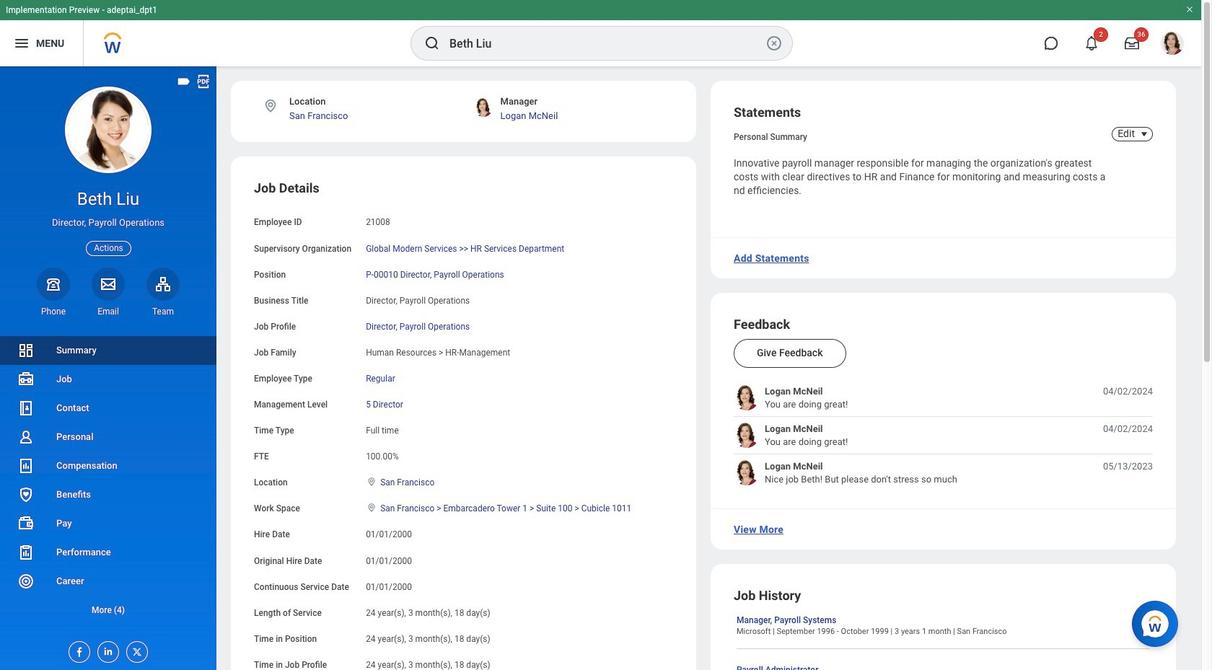 Task type: vqa. For each thing, say whether or not it's contained in the screenshot.
"Change Home Contact Information" region
no



Task type: locate. For each thing, give the bounding box(es) containing it.
phone image
[[43, 276, 64, 293]]

view team image
[[154, 276, 172, 293]]

employee's photo (logan mcneil) image
[[734, 386, 759, 411], [734, 423, 759, 449], [734, 461, 759, 486]]

list
[[0, 336, 217, 625], [734, 386, 1154, 486]]

1 vertical spatial location image
[[366, 477, 378, 487]]

close environment banner image
[[1186, 5, 1195, 14]]

2 vertical spatial employee's photo (logan mcneil) image
[[734, 461, 759, 486]]

performance image
[[17, 544, 35, 562]]

linkedin image
[[98, 642, 114, 658]]

group
[[254, 180, 674, 671]]

0 horizontal spatial location image
[[263, 98, 279, 114]]

compensation image
[[17, 458, 35, 475]]

inbox large image
[[1125, 36, 1140, 51]]

search image
[[424, 35, 441, 52]]

0 vertical spatial location image
[[263, 98, 279, 114]]

full time element
[[366, 423, 399, 436]]

banner
[[0, 0, 1202, 66]]

location image
[[263, 98, 279, 114], [366, 477, 378, 487]]

x circle image
[[766, 35, 783, 52]]

0 vertical spatial employee's photo (logan mcneil) image
[[734, 386, 759, 411]]

pay image
[[17, 515, 35, 533]]

1 horizontal spatial location image
[[366, 477, 378, 487]]

1 horizontal spatial list
[[734, 386, 1154, 486]]

team beth liu element
[[147, 306, 180, 318]]

1 vertical spatial employee's photo (logan mcneil) image
[[734, 423, 759, 449]]



Task type: describe. For each thing, give the bounding box(es) containing it.
contact image
[[17, 400, 35, 417]]

personal image
[[17, 429, 35, 446]]

2 employee's photo (logan mcneil) image from the top
[[734, 423, 759, 449]]

benefits image
[[17, 487, 35, 504]]

1 employee's photo (logan mcneil) image from the top
[[734, 386, 759, 411]]

x image
[[127, 642, 143, 658]]

justify image
[[13, 35, 30, 52]]

3 employee's photo (logan mcneil) image from the top
[[734, 461, 759, 486]]

view printable version (pdf) image
[[196, 74, 212, 90]]

caret down image
[[1136, 128, 1154, 140]]

career image
[[17, 573, 35, 591]]

profile logan mcneil image
[[1162, 32, 1185, 58]]

phone beth liu element
[[37, 306, 70, 318]]

summary image
[[17, 342, 35, 359]]

navigation pane region
[[0, 66, 217, 671]]

0 horizontal spatial list
[[0, 336, 217, 625]]

facebook image
[[69, 642, 85, 658]]

mail image
[[100, 276, 117, 293]]

notifications large image
[[1085, 36, 1099, 51]]

tag image
[[176, 74, 192, 90]]

job image
[[17, 371, 35, 388]]

Search Workday  search field
[[450, 27, 763, 59]]

location image
[[366, 503, 378, 514]]

personal summary element
[[734, 129, 808, 142]]

email beth liu element
[[92, 306, 125, 318]]



